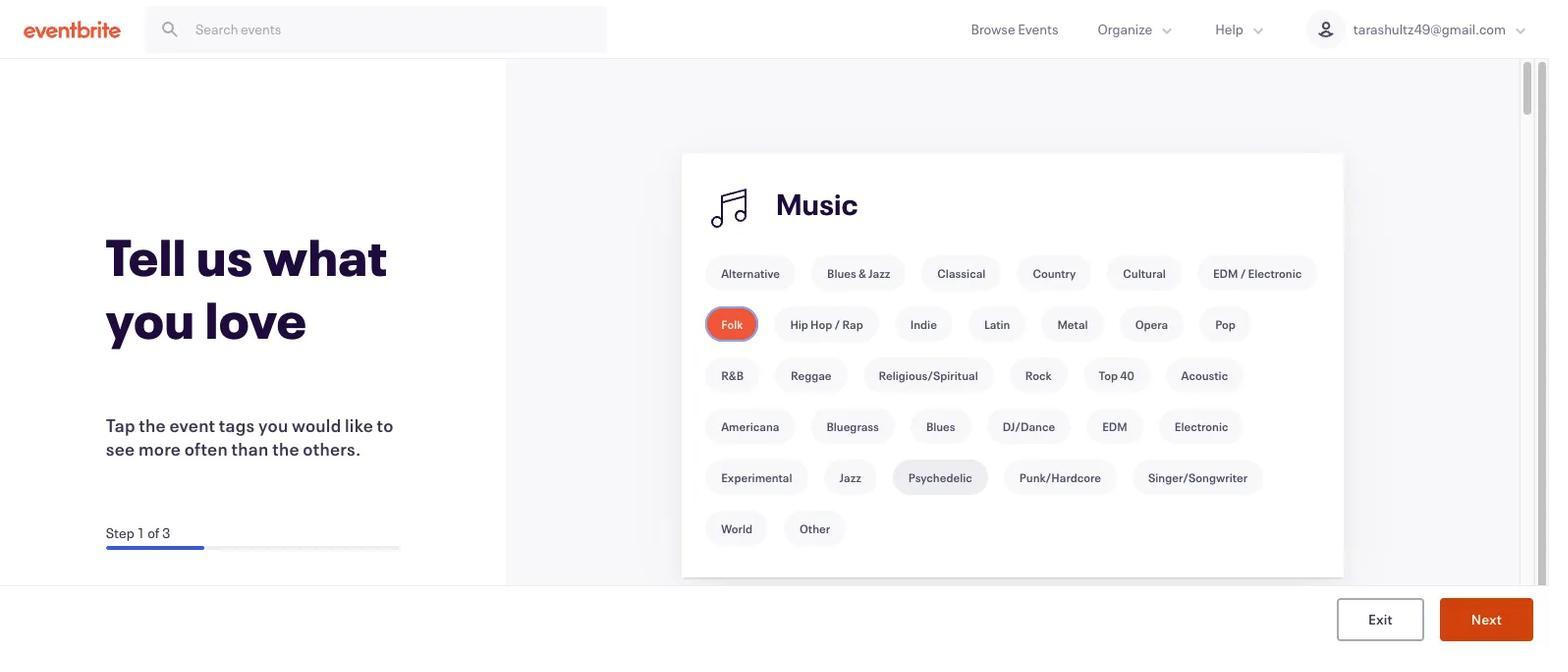 Task type: describe. For each thing, give the bounding box(es) containing it.
hip hop / rap button
[[775, 307, 879, 342]]

tarashultz49@gmail.com
[[1354, 20, 1506, 38]]

acoustic
[[1182, 367, 1228, 383]]

often
[[184, 437, 228, 461]]

progressbar progress bar
[[106, 546, 401, 550]]

psychedelic
[[909, 470, 973, 485]]

r&b button
[[706, 358, 760, 393]]

americana
[[721, 419, 780, 434]]

punk/hardcore button
[[1004, 460, 1117, 495]]

singer/songwriter
[[1149, 470, 1248, 485]]

step
[[106, 524, 134, 542]]

electronic inside button
[[1175, 419, 1229, 434]]

classical
[[938, 265, 986, 281]]

organize link
[[1078, 0, 1196, 58]]

tell
[[106, 223, 187, 290]]

like
[[345, 414, 373, 437]]

electronic button
[[1159, 409, 1244, 444]]

opera button
[[1120, 307, 1184, 342]]

step 1 of 3
[[106, 524, 170, 542]]

0 vertical spatial jazz
[[869, 265, 891, 281]]

experimental button
[[706, 460, 808, 495]]

acoustic button
[[1166, 358, 1244, 393]]

country
[[1033, 265, 1076, 281]]

1
[[137, 524, 145, 542]]

folk button
[[706, 307, 759, 342]]

world
[[721, 521, 753, 536]]

top 40 button
[[1083, 358, 1150, 393]]

reggae
[[791, 367, 832, 383]]

next button
[[1440, 598, 1534, 642]]

opera
[[1136, 316, 1168, 332]]

other button
[[784, 511, 846, 546]]

1 horizontal spatial the
[[272, 437, 299, 461]]

indie button
[[895, 307, 953, 342]]

cultural
[[1123, 265, 1166, 281]]

/ inside 'button'
[[1241, 265, 1246, 281]]

pop
[[1216, 316, 1236, 332]]

dj/dance button
[[987, 409, 1071, 444]]

latin button
[[969, 307, 1026, 342]]

/ inside button
[[835, 316, 840, 332]]

help
[[1216, 20, 1244, 38]]

blues button
[[911, 409, 971, 444]]

world button
[[706, 511, 768, 546]]

reggae button
[[775, 358, 848, 393]]

browse
[[971, 20, 1016, 38]]

browse events link
[[952, 0, 1078, 58]]

next
[[1472, 610, 1502, 628]]

jazz button
[[824, 460, 877, 495]]

40
[[1120, 367, 1134, 383]]

latin
[[984, 316, 1010, 332]]

folk
[[721, 316, 743, 332]]

hip hop / rap
[[790, 316, 863, 332]]

events
[[1018, 20, 1059, 38]]

others.
[[303, 437, 361, 461]]

tags
[[219, 414, 255, 437]]

blues for blues & jazz
[[827, 265, 857, 281]]

you inside tap the event tags you would like to see more often than the others.
[[258, 414, 288, 437]]

of
[[148, 524, 160, 542]]

cultural button
[[1108, 255, 1182, 291]]

country button
[[1017, 255, 1092, 291]]

top 40
[[1099, 367, 1134, 383]]

love
[[205, 286, 307, 353]]

classical button
[[922, 255, 1002, 291]]

edm for edm
[[1103, 419, 1128, 434]]



Task type: vqa. For each thing, say whether or not it's contained in the screenshot.
bottommost 'you'
yes



Task type: locate. For each thing, give the bounding box(es) containing it.
0 horizontal spatial edm
[[1103, 419, 1128, 434]]

eventbrite image
[[24, 19, 121, 39]]

top
[[1099, 367, 1118, 383]]

us
[[197, 223, 254, 290]]

metal button
[[1042, 307, 1104, 342]]

blues & jazz button
[[812, 255, 906, 291]]

/
[[1241, 265, 1246, 281], [835, 316, 840, 332]]

rock button
[[1010, 358, 1068, 393]]

0 vertical spatial /
[[1241, 265, 1246, 281]]

edm up the pop button
[[1213, 265, 1238, 281]]

electronic inside 'button'
[[1248, 265, 1302, 281]]

0 vertical spatial edm
[[1213, 265, 1238, 281]]

tap
[[106, 414, 135, 437]]

tell us what you love
[[106, 223, 388, 353]]

1 vertical spatial you
[[258, 414, 288, 437]]

more
[[138, 437, 181, 461]]

hop
[[811, 316, 833, 332]]

rap
[[842, 316, 863, 332]]

psychedelic button
[[893, 460, 988, 495]]

0 horizontal spatial /
[[835, 316, 840, 332]]

0 horizontal spatial the
[[139, 414, 166, 437]]

exit button
[[1337, 598, 1425, 642]]

0 vertical spatial blues
[[827, 265, 857, 281]]

jazz down bluegrass
[[840, 470, 862, 485]]

than
[[231, 437, 269, 461]]

blues & jazz
[[827, 265, 891, 281]]

jazz
[[869, 265, 891, 281], [840, 470, 862, 485]]

bluegrass
[[827, 419, 879, 434]]

other
[[800, 521, 830, 536]]

1 horizontal spatial you
[[258, 414, 288, 437]]

0 vertical spatial you
[[106, 286, 195, 353]]

alternative button
[[706, 255, 796, 291]]

edm button
[[1087, 409, 1143, 444]]

0 vertical spatial electronic
[[1248, 265, 1302, 281]]

religious/spiritual button
[[863, 358, 994, 393]]

bluegrass button
[[811, 409, 895, 444]]

blues inside button
[[926, 419, 956, 434]]

organize
[[1098, 20, 1153, 38]]

see
[[106, 437, 135, 461]]

3
[[162, 524, 170, 542]]

edm inside 'edm' button
[[1103, 419, 1128, 434]]

1 vertical spatial /
[[835, 316, 840, 332]]

blues up psychedelic
[[926, 419, 956, 434]]

religious/spiritual
[[879, 367, 978, 383]]

event
[[169, 414, 215, 437]]

0 horizontal spatial blues
[[827, 265, 857, 281]]

the right tap at the left of the page
[[139, 414, 166, 437]]

1 horizontal spatial /
[[1241, 265, 1246, 281]]

/ left rap
[[835, 316, 840, 332]]

1 vertical spatial jazz
[[840, 470, 862, 485]]

1 vertical spatial edm
[[1103, 419, 1128, 434]]

edm down top 40
[[1103, 419, 1128, 434]]

blues
[[827, 265, 857, 281], [926, 419, 956, 434]]

to
[[377, 414, 394, 437]]

1 horizontal spatial blues
[[926, 419, 956, 434]]

experimental
[[721, 470, 793, 485]]

punk/hardcore
[[1020, 470, 1101, 485]]

browse events
[[971, 20, 1059, 38]]

1 horizontal spatial jazz
[[869, 265, 891, 281]]

electronic down acoustic
[[1175, 419, 1229, 434]]

rock
[[1026, 367, 1052, 383]]

electronic up the pop button
[[1248, 265, 1302, 281]]

you
[[106, 286, 195, 353], [258, 414, 288, 437]]

you left us at the top left
[[106, 286, 195, 353]]

blues left &
[[827, 265, 857, 281]]

1 vertical spatial blues
[[926, 419, 956, 434]]

americana button
[[706, 409, 795, 444]]

/ up the pop button
[[1241, 265, 1246, 281]]

&
[[859, 265, 867, 281]]

edm for edm / electronic
[[1213, 265, 1238, 281]]

what
[[264, 223, 388, 290]]

1 horizontal spatial electronic
[[1248, 265, 1302, 281]]

pop button
[[1200, 307, 1251, 342]]

the
[[139, 414, 166, 437], [272, 437, 299, 461]]

r&b
[[721, 367, 744, 383]]

0 horizontal spatial electronic
[[1175, 419, 1229, 434]]

edm / electronic button
[[1198, 255, 1318, 291]]

1 vertical spatial electronic
[[1175, 419, 1229, 434]]

0 horizontal spatial jazz
[[840, 470, 862, 485]]

progressbar image
[[106, 546, 204, 550]]

you right tags
[[258, 414, 288, 437]]

music
[[776, 185, 859, 223]]

edm
[[1213, 265, 1238, 281], [1103, 419, 1128, 434]]

would
[[292, 414, 341, 437]]

blues inside button
[[827, 265, 857, 281]]

help link
[[1196, 0, 1287, 58]]

you inside tell us what you love
[[106, 286, 195, 353]]

0 horizontal spatial you
[[106, 286, 195, 353]]

exit
[[1369, 610, 1393, 628]]

blues for blues
[[926, 419, 956, 434]]

tarashultz49@gmail.com link
[[1287, 0, 1550, 58]]

indie
[[911, 316, 937, 332]]

singer/songwriter button
[[1133, 460, 1264, 495]]

edm / electronic
[[1213, 265, 1302, 281]]

jazz right &
[[869, 265, 891, 281]]

alternative
[[721, 265, 780, 281]]

edm inside edm / electronic 'button'
[[1213, 265, 1238, 281]]

1 horizontal spatial edm
[[1213, 265, 1238, 281]]

the right than
[[272, 437, 299, 461]]

hip
[[790, 316, 809, 332]]

dj/dance
[[1003, 419, 1055, 434]]

tap the event tags you would like to see more often than the others.
[[106, 414, 394, 461]]



